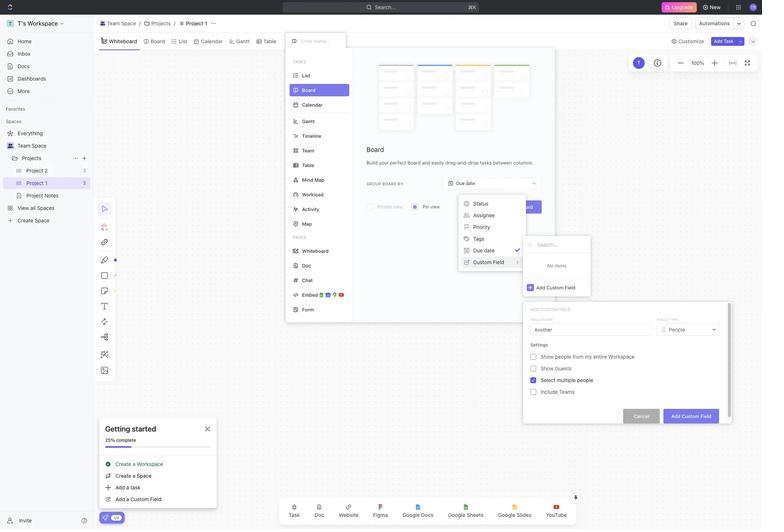 Task type: describe. For each thing, give the bounding box(es) containing it.
0 horizontal spatial table
[[264, 38, 277, 44]]

close image
[[205, 427, 210, 432]]

select multiple people
[[541, 377, 594, 384]]

field inside add custom field button
[[701, 414, 712, 419]]

Show Guests checkbox
[[531, 366, 537, 372]]

docs inside sidebar navigation
[[18, 63, 30, 69]]

slides
[[517, 512, 532, 519]]

type
[[669, 318, 679, 322]]

getting started
[[105, 425, 156, 434]]

0 horizontal spatial people
[[555, 354, 572, 360]]

1 vertical spatial table
[[302, 162, 314, 168]]

entire
[[594, 354, 607, 360]]

0 vertical spatial whiteboard
[[109, 38, 137, 44]]

embed
[[302, 292, 318, 298]]

new button
[[700, 1, 726, 13]]

teams
[[560, 389, 575, 395]]

view button
[[286, 33, 310, 50]]

show for show guests
[[541, 366, 554, 372]]

due date button
[[462, 245, 523, 257]]

search...
[[375, 4, 396, 10]]

1/4
[[114, 516, 119, 520]]

activity
[[302, 206, 319, 212]]

website
[[339, 512, 359, 519]]

task inside "button"
[[724, 38, 734, 44]]

show for show people from my entire workspace
[[541, 354, 554, 360]]

project 1
[[186, 20, 207, 26]]

gantt inside gantt link
[[237, 38, 250, 44]]

group
[[367, 181, 381, 186]]

2 / from the left
[[174, 20, 176, 26]]

1 horizontal spatial board
[[367, 146, 384, 154]]

due for due date button
[[474, 248, 483, 254]]

mind
[[302, 177, 313, 183]]

by:
[[398, 181, 404, 186]]

add custom field button
[[523, 279, 591, 297]]

1 horizontal spatial map
[[315, 177, 325, 183]]

doc inside doc button
[[315, 512, 324, 519]]

automations
[[700, 20, 730, 26]]

0 horizontal spatial workspace
[[137, 461, 163, 468]]

team space link inside sidebar navigation
[[18, 140, 89, 152]]

youtube button
[[541, 500, 573, 523]]

add inside button
[[672, 414, 681, 419]]

google docs
[[403, 512, 434, 519]]

100%
[[692, 60, 705, 66]]

people
[[669, 327, 686, 333]]

chat
[[302, 278, 313, 283]]

gantt link
[[235, 36, 250, 46]]

customize
[[679, 38, 705, 44]]

share button
[[670, 18, 693, 29]]

0 horizontal spatial list
[[179, 38, 188, 44]]

new
[[710, 4, 721, 10]]

0 vertical spatial projects link
[[142, 19, 173, 28]]

due date for due date button
[[474, 248, 495, 254]]

customize button
[[669, 36, 707, 46]]

team inside sidebar navigation
[[18, 143, 30, 149]]

task button
[[283, 500, 306, 523]]

from
[[573, 354, 584, 360]]

assignee
[[474, 212, 495, 219]]

dashboards link
[[3, 73, 90, 85]]

0 vertical spatial team space
[[107, 20, 136, 26]]

select
[[541, 377, 556, 384]]

space inside sidebar navigation
[[32, 143, 47, 149]]

due date button
[[443, 178, 542, 190]]

status
[[474, 201, 489, 207]]

google sheets
[[448, 512, 484, 519]]

view
[[295, 38, 307, 44]]

status button
[[462, 198, 523, 210]]

website button
[[333, 500, 365, 523]]

google sheets button
[[443, 500, 490, 523]]

Select multiple people checkbox
[[531, 378, 537, 384]]

spaces
[[6, 119, 21, 124]]

onboarding checklist button element
[[102, 515, 108, 521]]

custom field
[[474, 259, 505, 266]]

include teams
[[541, 389, 575, 395]]

add custom field inside button
[[672, 414, 712, 419]]

cancel
[[634, 414, 650, 419]]

mind map
[[302, 177, 325, 183]]

1 horizontal spatial calendar
[[302, 102, 323, 108]]

automations button
[[696, 18, 734, 29]]

1 horizontal spatial people
[[578, 377, 594, 384]]

user group image
[[100, 22, 105, 25]]

tags button
[[462, 233, 523, 245]]

calendar link
[[200, 36, 223, 46]]

show people from my entire workspace
[[541, 354, 635, 360]]

field name
[[531, 318, 553, 322]]

share
[[674, 20, 688, 26]]

due for due date dropdown button
[[457, 181, 465, 186]]

add custom field inside dropdown button
[[537, 285, 576, 291]]

due date for due date dropdown button
[[457, 181, 475, 186]]

1 vertical spatial whiteboard
[[302, 248, 329, 254]]

custom inside add custom field dropdown button
[[547, 285, 564, 291]]

25%
[[105, 438, 115, 443]]

create for create a workspace
[[116, 461, 131, 468]]

custom inside 'custom field' dropdown button
[[474, 259, 492, 266]]

complete
[[116, 438, 136, 443]]

show guests
[[541, 366, 572, 372]]

t
[[638, 60, 641, 66]]

create for create a space
[[116, 473, 131, 479]]

Search... text field
[[538, 239, 587, 250]]

add a task
[[116, 485, 141, 491]]

⌘k
[[469, 4, 477, 10]]

dashboards
[[18, 76, 46, 82]]

calendar inside calendar 'link'
[[201, 38, 223, 44]]

a for space
[[133, 473, 135, 479]]

1 horizontal spatial projects
[[151, 20, 171, 26]]

getting
[[105, 425, 130, 434]]

upgrade link
[[662, 2, 697, 12]]

home
[[18, 38, 32, 44]]

25% complete
[[105, 438, 136, 443]]

1 vertical spatial list
[[302, 72, 311, 78]]

no
[[547, 263, 554, 269]]



Task type: vqa. For each thing, say whether or not it's contained in the screenshot.
the left Task
yes



Task type: locate. For each thing, give the bounding box(es) containing it.
date up "status"
[[466, 181, 475, 186]]

people button
[[658, 324, 719, 336]]

date inside dropdown button
[[466, 181, 475, 186]]

1 horizontal spatial gantt
[[302, 118, 315, 124]]

add task
[[715, 38, 734, 44]]

view button
[[286, 36, 310, 46]]

group board by:
[[367, 181, 404, 186]]

0 horizontal spatial due
[[457, 181, 465, 186]]

upgrade
[[673, 4, 694, 10]]

timeline
[[302, 133, 322, 139]]

1 horizontal spatial google
[[448, 512, 466, 519]]

task
[[131, 485, 141, 491]]

field
[[493, 259, 505, 266], [565, 285, 576, 291], [560, 307, 571, 312], [531, 318, 541, 322], [657, 318, 668, 322], [701, 414, 712, 419], [150, 497, 162, 503]]

Enter name... text field
[[531, 324, 652, 336]]

a for workspace
[[133, 461, 135, 468]]

0 vertical spatial projects
[[151, 20, 171, 26]]

whiteboard up chat
[[302, 248, 329, 254]]

workspace right entire
[[609, 354, 635, 360]]

1 horizontal spatial list
[[302, 72, 311, 78]]

google
[[403, 512, 420, 519], [448, 512, 466, 519], [499, 512, 516, 519]]

calendar up timeline
[[302, 102, 323, 108]]

priority button
[[462, 222, 523, 233]]

a for custom
[[126, 497, 129, 503]]

0 vertical spatial team space link
[[98, 19, 138, 28]]

field inside 'custom field' dropdown button
[[493, 259, 505, 266]]

2 horizontal spatial board
[[519, 204, 533, 210]]

show right show people from my entire workspace "option"
[[541, 354, 554, 360]]

home link
[[3, 36, 90, 47]]

due inside dropdown button
[[457, 181, 465, 186]]

team space
[[107, 20, 136, 26], [18, 143, 47, 149]]

1 horizontal spatial table
[[302, 162, 314, 168]]

0 horizontal spatial team space link
[[18, 140, 89, 152]]

google left the slides
[[499, 512, 516, 519]]

0 vertical spatial table
[[264, 38, 277, 44]]

whiteboard left board link
[[109, 38, 137, 44]]

2 horizontal spatial google
[[499, 512, 516, 519]]

tree
[[3, 128, 90, 227]]

field inside add custom field dropdown button
[[565, 285, 576, 291]]

2 vertical spatial space
[[137, 473, 152, 479]]

board
[[151, 38, 165, 44], [367, 146, 384, 154], [519, 204, 533, 210]]

0 vertical spatial workspace
[[609, 354, 635, 360]]

youtube
[[547, 512, 567, 519]]

0 horizontal spatial doc
[[302, 263, 311, 269]]

0 horizontal spatial team space
[[18, 143, 47, 149]]

inbox
[[18, 51, 30, 57]]

1 horizontal spatial team space
[[107, 20, 136, 26]]

calendar
[[201, 38, 223, 44], [302, 102, 323, 108]]

google docs button
[[397, 500, 440, 523]]

due inside button
[[474, 248, 483, 254]]

0 horizontal spatial space
[[32, 143, 47, 149]]

my
[[585, 354, 592, 360]]

0 vertical spatial date
[[466, 181, 475, 186]]

a for task
[[126, 485, 129, 491]]

a up create a space
[[133, 461, 135, 468]]

1 horizontal spatial workspace
[[609, 354, 635, 360]]

list down project 1 link on the left top
[[179, 38, 188, 44]]

1 vertical spatial projects link
[[22, 153, 70, 164]]

1 vertical spatial show
[[541, 366, 554, 372]]

multiple
[[557, 377, 576, 384]]

Enter name... field
[[300, 38, 340, 44]]

1 vertical spatial board
[[367, 146, 384, 154]]

create a workspace
[[116, 461, 163, 468]]

add custom field button
[[664, 409, 720, 424]]

create
[[116, 461, 131, 468], [116, 473, 131, 479]]

workspace
[[609, 354, 635, 360], [137, 461, 163, 468]]

0 horizontal spatial projects link
[[22, 153, 70, 164]]

google slides
[[499, 512, 532, 519]]

add a custom field
[[116, 497, 162, 503]]

1 vertical spatial workspace
[[137, 461, 163, 468]]

0 horizontal spatial whiteboard
[[109, 38, 137, 44]]

google slides button
[[493, 500, 538, 523]]

space right user group icon
[[32, 143, 47, 149]]

1 show from the top
[[541, 354, 554, 360]]

cancel button
[[624, 409, 660, 424]]

guests
[[555, 366, 572, 372]]

task left doc button
[[289, 512, 300, 519]]

settings
[[531, 343, 549, 348]]

gantt left table link
[[237, 38, 250, 44]]

1 vertical spatial docs
[[421, 512, 434, 519]]

projects inside tree
[[22, 155, 41, 161]]

1 horizontal spatial space
[[121, 20, 136, 26]]

form
[[302, 307, 314, 313]]

custom field button
[[462, 257, 523, 269]]

a down add a task
[[126, 497, 129, 503]]

0 horizontal spatial map
[[302, 221, 312, 227]]

add task button
[[712, 37, 737, 46]]

1 / from the left
[[139, 20, 141, 26]]

0 horizontal spatial team
[[18, 143, 30, 149]]

1 horizontal spatial docs
[[421, 512, 434, 519]]

team space up whiteboard link
[[107, 20, 136, 26]]

0 vertical spatial list
[[179, 38, 188, 44]]

space
[[121, 20, 136, 26], [32, 143, 47, 149], [137, 473, 152, 479]]

people right multiple at right
[[578, 377, 594, 384]]

1 vertical spatial calendar
[[302, 102, 323, 108]]

add custom field
[[537, 285, 576, 291], [531, 307, 571, 312], [672, 414, 712, 419]]

team
[[107, 20, 120, 26], [18, 143, 30, 149], [302, 148, 315, 154]]

user group image
[[8, 144, 13, 148]]

1 horizontal spatial /
[[174, 20, 176, 26]]

1 vertical spatial due date
[[474, 248, 495, 254]]

a left 'task'
[[126, 485, 129, 491]]

1 vertical spatial create
[[116, 473, 131, 479]]

team right user group image
[[107, 20, 120, 26]]

tree inside sidebar navigation
[[3, 128, 90, 227]]

task inside button
[[289, 512, 300, 519]]

date for due date dropdown button
[[466, 181, 475, 186]]

field type
[[657, 318, 679, 322]]

0 horizontal spatial docs
[[18, 63, 30, 69]]

a up 'task'
[[133, 473, 135, 479]]

google for google slides
[[499, 512, 516, 519]]

due date inside dropdown button
[[457, 181, 475, 186]]

0 horizontal spatial board
[[151, 38, 165, 44]]

create up add a task
[[116, 473, 131, 479]]

1 vertical spatial doc
[[315, 512, 324, 519]]

1 horizontal spatial team
[[107, 20, 120, 26]]

map down activity
[[302, 221, 312, 227]]

google inside button
[[499, 512, 516, 519]]

0 vertical spatial people
[[555, 354, 572, 360]]

1 vertical spatial team space link
[[18, 140, 89, 152]]

1 horizontal spatial team space link
[[98, 19, 138, 28]]

table right gantt link
[[264, 38, 277, 44]]

2 horizontal spatial space
[[137, 473, 152, 479]]

0 vertical spatial due
[[457, 181, 465, 186]]

0 vertical spatial show
[[541, 354, 554, 360]]

projects link
[[142, 19, 173, 28], [22, 153, 70, 164]]

0 vertical spatial doc
[[302, 263, 311, 269]]

team space inside tree
[[18, 143, 47, 149]]

table link
[[262, 36, 277, 46]]

inbox link
[[3, 48, 90, 60]]

board link
[[149, 36, 165, 46]]

0 vertical spatial add custom field
[[537, 285, 576, 291]]

0 vertical spatial calendar
[[201, 38, 223, 44]]

date up custom field
[[484, 248, 495, 254]]

space up whiteboard link
[[121, 20, 136, 26]]

100% button
[[690, 59, 706, 67]]

board
[[383, 181, 397, 186]]

1 horizontal spatial due
[[474, 248, 483, 254]]

1 horizontal spatial whiteboard
[[302, 248, 329, 254]]

1 vertical spatial people
[[578, 377, 594, 384]]

team down timeline
[[302, 148, 315, 154]]

date inside button
[[484, 248, 495, 254]]

/
[[139, 20, 141, 26], [174, 20, 176, 26]]

assignee button
[[462, 210, 523, 222]]

0 vertical spatial gantt
[[237, 38, 250, 44]]

1 vertical spatial map
[[302, 221, 312, 227]]

sheets
[[467, 512, 484, 519]]

0 vertical spatial space
[[121, 20, 136, 26]]

2 vertical spatial add custom field
[[672, 414, 712, 419]]

add inside "button"
[[715, 38, 723, 44]]

2 show from the top
[[541, 366, 554, 372]]

1 vertical spatial gantt
[[302, 118, 315, 124]]

1 vertical spatial projects
[[22, 155, 41, 161]]

due date up "status"
[[457, 181, 475, 186]]

team space link
[[98, 19, 138, 28], [18, 140, 89, 152]]

calendar down the 1
[[201, 38, 223, 44]]

Show people from my entire Workspace checkbox
[[531, 354, 537, 360]]

team space right user group icon
[[18, 143, 47, 149]]

0 vertical spatial map
[[315, 177, 325, 183]]

onboarding checklist button image
[[102, 515, 108, 521]]

0 horizontal spatial gantt
[[237, 38, 250, 44]]

2 horizontal spatial team
[[302, 148, 315, 154]]

projects
[[151, 20, 171, 26], [22, 155, 41, 161]]

gantt
[[237, 38, 250, 44], [302, 118, 315, 124]]

google for google sheets
[[448, 512, 466, 519]]

doc button
[[309, 500, 330, 523]]

space down create a workspace
[[137, 473, 152, 479]]

0 vertical spatial due date
[[457, 181, 475, 186]]

google right 'figma'
[[403, 512, 420, 519]]

1 vertical spatial task
[[289, 512, 300, 519]]

whiteboard link
[[107, 36, 137, 46]]

0 horizontal spatial /
[[139, 20, 141, 26]]

people up the guests
[[555, 354, 572, 360]]

0 horizontal spatial date
[[466, 181, 475, 186]]

tags
[[474, 236, 485, 242]]

1 vertical spatial due
[[474, 248, 483, 254]]

google left sheets
[[448, 512, 466, 519]]

list link
[[177, 36, 188, 46]]

started
[[132, 425, 156, 434]]

favorites button
[[3, 105, 28, 114]]

0 horizontal spatial calendar
[[201, 38, 223, 44]]

team right user group icon
[[18, 143, 30, 149]]

1 vertical spatial date
[[484, 248, 495, 254]]

doc right task button
[[315, 512, 324, 519]]

task down automations button
[[724, 38, 734, 44]]

Include Teams checkbox
[[531, 390, 537, 395]]

map right mind
[[315, 177, 325, 183]]

docs link
[[3, 61, 90, 72]]

custom inside add custom field button
[[682, 414, 700, 419]]

0 vertical spatial task
[[724, 38, 734, 44]]

2 google from the left
[[448, 512, 466, 519]]

create up create a space
[[116, 461, 131, 468]]

1 horizontal spatial projects link
[[142, 19, 173, 28]]

1 horizontal spatial date
[[484, 248, 495, 254]]

due date inside button
[[474, 248, 495, 254]]

list down view
[[302, 72, 311, 78]]

due date up custom field
[[474, 248, 495, 254]]

workspace up create a space
[[137, 461, 163, 468]]

1
[[205, 20, 207, 26]]

doc up chat
[[302, 263, 311, 269]]

priority
[[474, 224, 491, 230]]

1 horizontal spatial doc
[[315, 512, 324, 519]]

date for due date button
[[484, 248, 495, 254]]

sidebar navigation
[[0, 15, 94, 530]]

project 1 link
[[177, 19, 209, 28]]

gantt up timeline
[[302, 118, 315, 124]]

0 horizontal spatial projects
[[22, 155, 41, 161]]

invite
[[19, 518, 32, 524]]

due
[[457, 181, 465, 186], [474, 248, 483, 254]]

include
[[541, 389, 558, 395]]

2 vertical spatial board
[[519, 204, 533, 210]]

1 horizontal spatial task
[[724, 38, 734, 44]]

0 horizontal spatial task
[[289, 512, 300, 519]]

table up mind
[[302, 162, 314, 168]]

tree containing team space
[[3, 128, 90, 227]]

1 vertical spatial add custom field
[[531, 307, 571, 312]]

1 vertical spatial team space
[[18, 143, 47, 149]]

0 vertical spatial create
[[116, 461, 131, 468]]

docs
[[18, 63, 30, 69], [421, 512, 434, 519]]

1 google from the left
[[403, 512, 420, 519]]

doc
[[302, 263, 311, 269], [315, 512, 324, 519]]

1 create from the top
[[116, 461, 131, 468]]

show up select
[[541, 366, 554, 372]]

0 vertical spatial board
[[151, 38, 165, 44]]

due date
[[457, 181, 475, 186], [474, 248, 495, 254]]

1 vertical spatial space
[[32, 143, 47, 149]]

docs inside button
[[421, 512, 434, 519]]

0 vertical spatial docs
[[18, 63, 30, 69]]

workload
[[302, 192, 324, 198]]

2 create from the top
[[116, 473, 131, 479]]

add inside dropdown button
[[537, 285, 546, 291]]

google for google docs
[[403, 512, 420, 519]]

0 horizontal spatial google
[[403, 512, 420, 519]]

3 google from the left
[[499, 512, 516, 519]]



